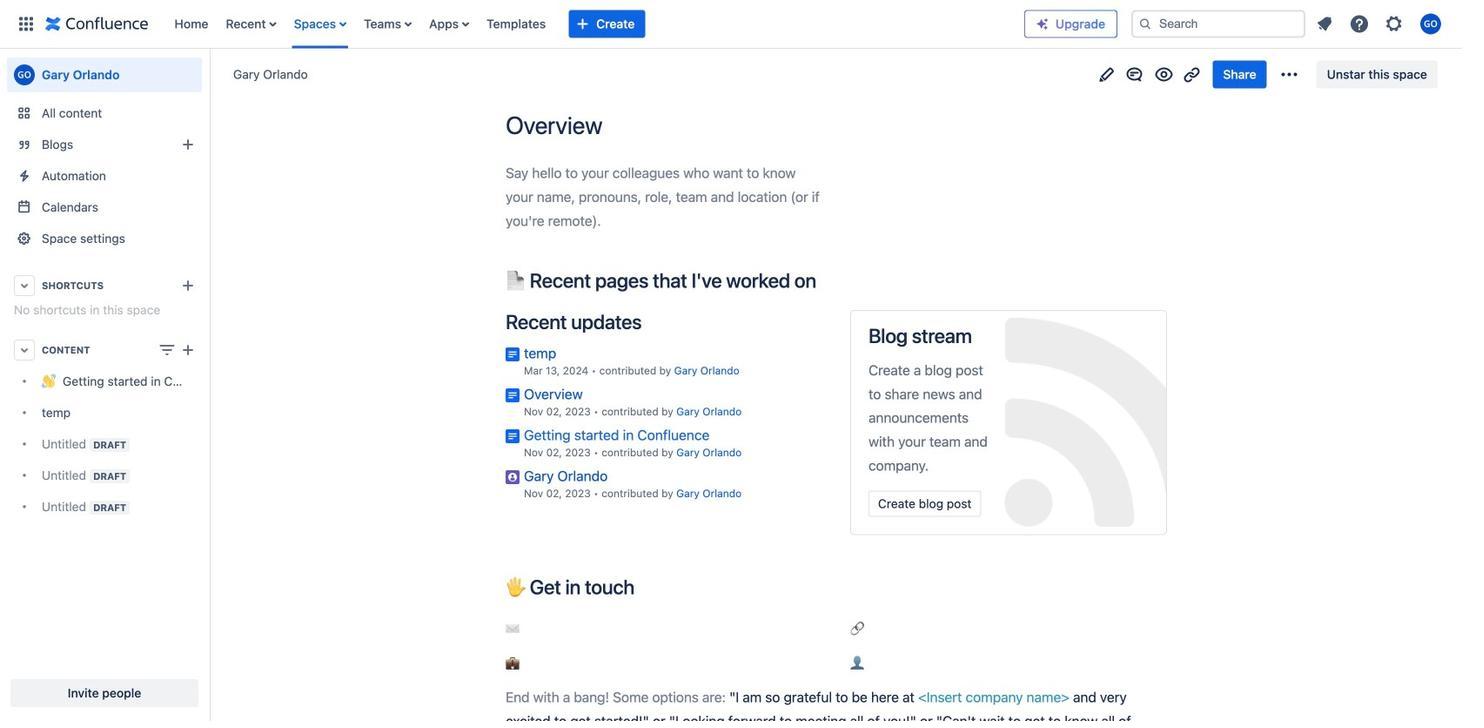 Task type: describe. For each thing, give the bounding box(es) containing it.
Search field
[[1132, 10, 1306, 38]]

search image
[[1139, 17, 1153, 31]]

more actions image
[[1280, 64, 1301, 85]]

start watching image
[[1154, 64, 1175, 85]]

help icon image
[[1350, 13, 1371, 34]]

your profile and preferences image
[[1421, 13, 1442, 34]]

add shortcut image
[[178, 275, 199, 296]]

notification icon image
[[1315, 13, 1336, 34]]

space element
[[0, 49, 209, 721]]

copy link image
[[1182, 64, 1203, 85]]

list for premium icon
[[1310, 8, 1452, 40]]



Task type: vqa. For each thing, say whether or not it's contained in the screenshot.
sidebar element
no



Task type: locate. For each thing, give the bounding box(es) containing it.
settings icon image
[[1385, 13, 1405, 34]]

change view image
[[157, 340, 178, 361]]

edit this page image
[[1097, 64, 1118, 85]]

0 horizontal spatial list
[[166, 0, 1025, 48]]

appswitcher icon image
[[16, 13, 37, 34]]

collapse sidebar image
[[190, 57, 228, 92]]

tree
[[7, 366, 202, 522]]

confluence image
[[45, 13, 148, 34], [45, 13, 148, 34]]

tree inside the space element
[[7, 366, 202, 522]]

copy image
[[815, 269, 836, 290]]

copy image
[[633, 576, 654, 597]]

banner
[[0, 0, 1463, 49]]

create a blog image
[[178, 134, 199, 155]]

global element
[[10, 0, 1025, 48]]

list
[[166, 0, 1025, 48], [1310, 8, 1452, 40]]

create image
[[178, 340, 199, 361]]

1 horizontal spatial list
[[1310, 8, 1452, 40]]

list for appswitcher icon
[[166, 0, 1025, 48]]

premium image
[[1036, 17, 1050, 31]]

None search field
[[1132, 10, 1306, 38]]



